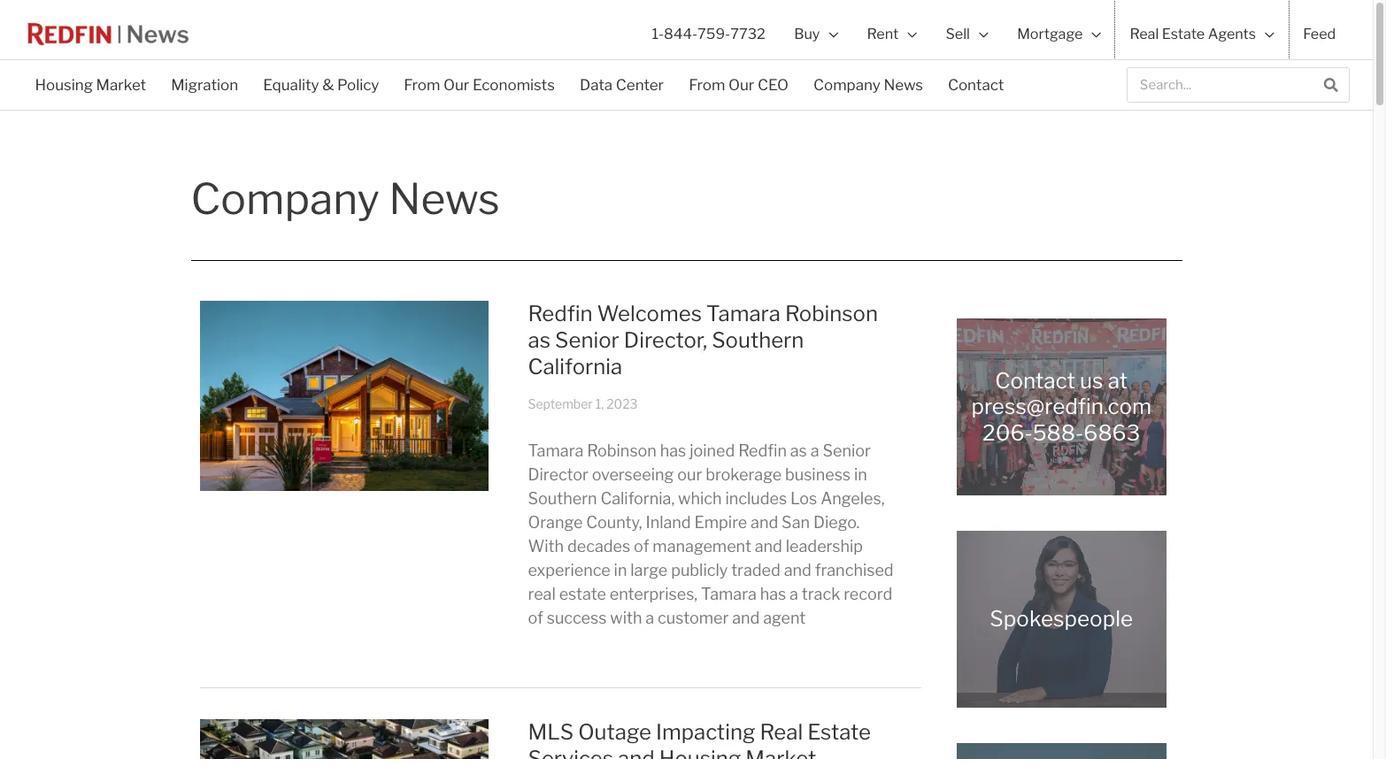 Task type: vqa. For each thing, say whether or not it's contained in the screenshot.
California
yes



Task type: describe. For each thing, give the bounding box(es) containing it.
orange
[[528, 513, 583, 532]]

ceo
[[758, 76, 789, 94]]

franchised
[[815, 561, 894, 580]]

spokespeople
[[990, 607, 1134, 633]]

sell
[[946, 25, 971, 43]]

0 vertical spatial of
[[634, 537, 650, 556]]

real
[[528, 585, 556, 604]]

real estate agents link
[[1116, 0, 1289, 68]]

migration
[[171, 76, 238, 94]]

equality
[[263, 76, 319, 94]]

mls outage impacting real estate services and housing marke
[[528, 720, 871, 760]]

2023
[[607, 397, 638, 412]]

1 horizontal spatial in
[[855, 465, 868, 484]]

Search... search field
[[1129, 68, 1314, 102]]

economists
[[473, 76, 555, 94]]

angeles,
[[821, 489, 885, 508]]

and inside mls outage impacting real estate services and housing marke
[[618, 746, 655, 760]]

&
[[323, 76, 334, 94]]

real inside mls outage impacting real estate services and housing marke
[[760, 720, 803, 745]]

206-
[[983, 420, 1033, 446]]

brokerage
[[706, 465, 782, 484]]

1 vertical spatial company news
[[191, 174, 500, 225]]

agent
[[764, 609, 806, 628]]

contact for contact
[[948, 76, 1005, 94]]

our
[[678, 465, 703, 484]]

leadership
[[786, 537, 863, 556]]

2 vertical spatial tamara
[[701, 585, 757, 604]]

services
[[528, 746, 614, 760]]

1,
[[596, 397, 604, 412]]

mls outage impacting real estate services and housing marke link
[[528, 720, 871, 760]]

rent
[[868, 25, 899, 43]]

redfin welcomes tamara robinson as senior director, southern california link
[[528, 301, 878, 380]]

mortgage link
[[1003, 0, 1116, 68]]

1-844-759-7732
[[652, 25, 766, 43]]

588-
[[1033, 420, 1084, 446]]

1 horizontal spatial has
[[760, 585, 787, 604]]

experience
[[528, 561, 611, 580]]

redfin welcomes tamara robinson as senior director, southern california
[[528, 301, 878, 380]]

and up track
[[784, 561, 812, 580]]

data center link
[[568, 65, 677, 105]]

0 horizontal spatial housing
[[35, 76, 93, 94]]

business
[[785, 465, 851, 484]]

customer
[[658, 609, 729, 628]]

director,
[[624, 328, 708, 353]]

as inside redfin welcomes tamara robinson as senior director, southern california
[[528, 328, 551, 353]]

our for ceo
[[729, 76, 755, 94]]

from our ceo link
[[677, 65, 801, 105]]

from our ceo
[[689, 76, 789, 94]]

robinson inside redfin welcomes tamara robinson as senior director, southern california
[[785, 301, 878, 327]]

and up traded
[[755, 537, 783, 556]]

senior inside tamara robinson has joined redfin as a senior director overseeing our brokerage business in southern california, which includes los angeles, orange county, inland empire and san diego. with decades of management and leadership experience in large publicly traded and franchised real estate enterprises, tamara has a track record of success with a customer and agent
[[823, 442, 871, 460]]

record
[[844, 585, 893, 604]]

agents
[[1208, 25, 1257, 43]]

southern inside tamara robinson has joined redfin as a senior director overseeing our brokerage business in southern california, which includes los angeles, orange county, inland empire and san diego. with decades of management and leadership experience in large publicly traded and franchised real estate enterprises, tamara has a track record of success with a customer and agent
[[528, 489, 597, 508]]

1 vertical spatial a
[[790, 585, 799, 604]]

san
[[782, 513, 810, 532]]

redfin inside tamara robinson has joined redfin as a senior director overseeing our brokerage business in southern california, which includes los angeles, orange county, inland empire and san diego. with decades of management and leadership experience in large publicly traded and franchised real estate enterprises, tamara has a track record of success with a customer and agent
[[739, 442, 787, 460]]

at
[[1108, 369, 1128, 394]]

company news link
[[801, 65, 936, 105]]

southern inside redfin welcomes tamara robinson as senior director, southern california
[[712, 328, 804, 353]]

0 vertical spatial company news
[[814, 76, 924, 94]]

california
[[528, 354, 623, 380]]

tamara inside redfin welcomes tamara robinson as senior director, southern california
[[707, 301, 781, 327]]

844-
[[664, 25, 698, 43]]

redfin real estate news image
[[23, 16, 193, 52]]

large
[[631, 561, 668, 580]]

0 vertical spatial real
[[1130, 25, 1159, 43]]

inland
[[646, 513, 691, 532]]

feed
[[1304, 25, 1337, 43]]

rent link
[[853, 0, 932, 68]]

migration link
[[159, 65, 251, 105]]

robinson inside tamara robinson has joined redfin as a senior director overseeing our brokerage business in southern california, which includes los angeles, orange county, inland empire and san diego. with decades of management and leadership experience in large publicly traded and franchised real estate enterprises, tamara has a track record of success with a customer and agent
[[587, 442, 657, 460]]

county,
[[586, 513, 643, 532]]

buy link
[[780, 0, 853, 68]]

1-
[[652, 25, 664, 43]]

which
[[678, 489, 722, 508]]

1 vertical spatial company
[[191, 174, 380, 225]]

contact us at press@redfin.com 206-588-6863
[[972, 369, 1152, 446]]

mortgage
[[1018, 25, 1083, 43]]

decades
[[568, 537, 631, 556]]

with
[[528, 537, 564, 556]]

1-844-759-7732 link
[[638, 0, 780, 68]]

buy
[[794, 25, 820, 43]]

equality & policy
[[263, 76, 379, 94]]

welcomes
[[597, 301, 702, 327]]

press@redfin.com
[[972, 394, 1152, 420]]

impacting
[[656, 720, 756, 745]]

redfin inside redfin welcomes tamara robinson as senior director, southern california
[[528, 301, 593, 327]]



Task type: locate. For each thing, give the bounding box(es) containing it.
tamara robinson has joined redfin as a senior director overseeing our brokerage business in southern california, which includes los angeles, orange county, inland empire and san diego. with decades of management and leadership experience in large publicly traded and franchised real estate enterprises, tamara has a track record of success with a customer and agent
[[528, 442, 894, 628]]

real right mortgage link
[[1130, 25, 1159, 43]]

our left 'economists'
[[444, 76, 470, 94]]

september 1, 2023
[[528, 397, 638, 412]]

senior up business
[[823, 442, 871, 460]]

1 vertical spatial southern
[[528, 489, 597, 508]]

2 horizontal spatial a
[[811, 442, 820, 460]]

contact up press@redfin.com
[[996, 369, 1076, 394]]

feed link
[[1289, 0, 1351, 68]]

robinson
[[785, 301, 878, 327], [587, 442, 657, 460]]

1 horizontal spatial redfin
[[739, 442, 787, 460]]

1 horizontal spatial from
[[689, 76, 726, 94]]

data
[[580, 76, 613, 94]]

senior up the california
[[555, 328, 620, 353]]

1 horizontal spatial robinson
[[785, 301, 878, 327]]

1 vertical spatial tamara
[[528, 442, 584, 460]]

0 horizontal spatial as
[[528, 328, 551, 353]]

759-
[[698, 25, 731, 43]]

1 horizontal spatial estate
[[1163, 25, 1205, 43]]

from right policy
[[404, 76, 440, 94]]

1 horizontal spatial as
[[791, 442, 807, 460]]

0 horizontal spatial estate
[[808, 720, 871, 745]]

housing down impacting
[[660, 746, 741, 760]]

2 vertical spatial a
[[646, 609, 655, 628]]

2 from from the left
[[689, 76, 726, 94]]

traded
[[732, 561, 781, 580]]

1 from from the left
[[404, 76, 440, 94]]

housing market
[[35, 76, 146, 94]]

1 vertical spatial senior
[[823, 442, 871, 460]]

policy
[[337, 76, 379, 94]]

0 horizontal spatial redfin
[[528, 301, 593, 327]]

1 horizontal spatial our
[[729, 76, 755, 94]]

0 vertical spatial estate
[[1163, 25, 1205, 43]]

0 horizontal spatial news
[[389, 174, 500, 225]]

1 vertical spatial news
[[389, 174, 500, 225]]

with
[[610, 609, 642, 628]]

a up business
[[811, 442, 820, 460]]

and left agent
[[733, 609, 760, 628]]

1 our from the left
[[444, 76, 470, 94]]

has up agent
[[760, 585, 787, 604]]

spokespeople link
[[990, 607, 1134, 633]]

0 vertical spatial southern
[[712, 328, 804, 353]]

0 horizontal spatial real
[[760, 720, 803, 745]]

has up "our"
[[660, 442, 687, 460]]

1 horizontal spatial of
[[634, 537, 650, 556]]

6863
[[1084, 420, 1141, 446]]

senior
[[555, 328, 620, 353], [823, 442, 871, 460]]

0 vertical spatial a
[[811, 442, 820, 460]]

0 vertical spatial contact
[[948, 76, 1005, 94]]

2 our from the left
[[729, 76, 755, 94]]

housing inside mls outage impacting real estate services and housing marke
[[660, 746, 741, 760]]

us
[[1080, 369, 1104, 394]]

as inside tamara robinson has joined redfin as a senior director overseeing our brokerage business in southern california, which includes los angeles, orange county, inland empire and san diego. with decades of management and leadership experience in large publicly traded and franchised real estate enterprises, tamara has a track record of success with a customer and agent
[[791, 442, 807, 460]]

our for economists
[[444, 76, 470, 94]]

mls
[[528, 720, 574, 745]]

as up the california
[[528, 328, 551, 353]]

of down real
[[528, 609, 544, 628]]

0 horizontal spatial a
[[646, 609, 655, 628]]

and down 'outage' on the bottom left
[[618, 746, 655, 760]]

overseeing
[[592, 465, 674, 484]]

1 horizontal spatial company news
[[814, 76, 924, 94]]

0 horizontal spatial has
[[660, 442, 687, 460]]

market
[[96, 76, 146, 94]]

tamara
[[707, 301, 781, 327], [528, 442, 584, 460], [701, 585, 757, 604]]

tamara down traded
[[701, 585, 757, 604]]

real estate agents
[[1130, 25, 1257, 43]]

0 horizontal spatial company
[[191, 174, 380, 225]]

september
[[528, 397, 593, 412]]

as up business
[[791, 442, 807, 460]]

0 vertical spatial as
[[528, 328, 551, 353]]

southern
[[712, 328, 804, 353], [528, 489, 597, 508]]

empire
[[695, 513, 748, 532]]

in
[[855, 465, 868, 484], [614, 561, 627, 580]]

company news
[[814, 76, 924, 94], [191, 174, 500, 225]]

0 vertical spatial tamara
[[707, 301, 781, 327]]

1 vertical spatial of
[[528, 609, 544, 628]]

from
[[404, 76, 440, 94], [689, 76, 726, 94]]

enterprises,
[[610, 585, 698, 604]]

a up agent
[[790, 585, 799, 604]]

california,
[[601, 489, 675, 508]]

center
[[616, 76, 664, 94]]

estate
[[559, 585, 607, 604]]

housing
[[35, 76, 93, 94], [660, 746, 741, 760]]

redfin up the california
[[528, 301, 593, 327]]

housing market link
[[23, 65, 159, 105]]

1 vertical spatial in
[[614, 561, 627, 580]]

1 vertical spatial contact
[[996, 369, 1076, 394]]

1 horizontal spatial news
[[884, 76, 924, 94]]

of up large on the left
[[634, 537, 650, 556]]

1 horizontal spatial southern
[[712, 328, 804, 353]]

a
[[811, 442, 820, 460], [790, 585, 799, 604], [646, 609, 655, 628]]

track
[[802, 585, 841, 604]]

data center
[[580, 76, 664, 94]]

from our economists
[[404, 76, 555, 94]]

contact inside contact link
[[948, 76, 1005, 94]]

0 vertical spatial redfin
[[528, 301, 593, 327]]

equality & policy link
[[251, 65, 392, 105]]

includes
[[726, 489, 787, 508]]

0 horizontal spatial our
[[444, 76, 470, 94]]

1 vertical spatial robinson
[[587, 442, 657, 460]]

and down includes on the bottom right of the page
[[751, 513, 779, 532]]

diego.
[[814, 513, 860, 532]]

redfin home + sign image
[[198, 286, 489, 507]]

from our economists link
[[392, 65, 568, 105]]

our left ceo
[[729, 76, 755, 94]]

0 horizontal spatial from
[[404, 76, 440, 94]]

success
[[547, 609, 607, 628]]

0 vertical spatial company
[[814, 76, 881, 94]]

redfin
[[528, 301, 593, 327], [739, 442, 787, 460]]

and
[[751, 513, 779, 532], [755, 537, 783, 556], [784, 561, 812, 580], [733, 609, 760, 628], [618, 746, 655, 760]]

0 vertical spatial in
[[855, 465, 868, 484]]

real right impacting
[[760, 720, 803, 745]]

estate
[[1163, 25, 1205, 43], [808, 720, 871, 745]]

from down the 1-844-759-7732 link
[[689, 76, 726, 94]]

1 horizontal spatial senior
[[823, 442, 871, 460]]

our
[[444, 76, 470, 94], [729, 76, 755, 94]]

tamara up director,
[[707, 301, 781, 327]]

0 vertical spatial robinson
[[785, 301, 878, 327]]

joined
[[690, 442, 735, 460]]

sell link
[[932, 0, 1003, 68]]

0 horizontal spatial company news
[[191, 174, 500, 225]]

from for from our ceo
[[689, 76, 726, 94]]

publicly
[[671, 561, 728, 580]]

estate inside mls outage impacting real estate services and housing marke
[[808, 720, 871, 745]]

in up angeles,
[[855, 465, 868, 484]]

housing left market
[[35, 76, 93, 94]]

from for from our economists
[[404, 76, 440, 94]]

1 vertical spatial has
[[760, 585, 787, 604]]

in left large on the left
[[614, 561, 627, 580]]

7732
[[731, 25, 766, 43]]

contact for contact us at press@redfin.com 206-588-6863
[[996, 369, 1076, 394]]

0 vertical spatial news
[[884, 76, 924, 94]]

outage
[[578, 720, 652, 745]]

0 vertical spatial housing
[[35, 76, 93, 94]]

senior inside redfin welcomes tamara robinson as senior director, southern california
[[555, 328, 620, 353]]

contact
[[948, 76, 1005, 94], [996, 369, 1076, 394]]

management
[[653, 537, 752, 556]]

1 vertical spatial redfin
[[739, 442, 787, 460]]

0 horizontal spatial in
[[614, 561, 627, 580]]

1 vertical spatial as
[[791, 442, 807, 460]]

contact link
[[936, 65, 1017, 105]]

director
[[528, 465, 589, 484]]

tamara up director
[[528, 442, 584, 460]]

as
[[528, 328, 551, 353], [791, 442, 807, 460]]

company
[[814, 76, 881, 94], [191, 174, 380, 225]]

contact inside contact us at press@redfin.com 206-588-6863
[[996, 369, 1076, 394]]

0 horizontal spatial senior
[[555, 328, 620, 353]]

1 vertical spatial real
[[760, 720, 803, 745]]

redfin up brokerage
[[739, 442, 787, 460]]

has
[[660, 442, 687, 460], [760, 585, 787, 604]]

search image
[[1325, 77, 1339, 92]]

None search field
[[1128, 67, 1350, 103]]

real
[[1130, 25, 1159, 43], [760, 720, 803, 745]]

0 vertical spatial has
[[660, 442, 687, 460]]

contact down sell link
[[948, 76, 1005, 94]]

0 horizontal spatial of
[[528, 609, 544, 628]]

1 horizontal spatial a
[[790, 585, 799, 604]]

0 horizontal spatial robinson
[[587, 442, 657, 460]]

0 horizontal spatial southern
[[528, 489, 597, 508]]

1 vertical spatial estate
[[808, 720, 871, 745]]

1 horizontal spatial real
[[1130, 25, 1159, 43]]

1 vertical spatial housing
[[660, 746, 741, 760]]

los
[[791, 489, 818, 508]]

a right with
[[646, 609, 655, 628]]

0 vertical spatial senior
[[555, 328, 620, 353]]

1 horizontal spatial company
[[814, 76, 881, 94]]

1 horizontal spatial housing
[[660, 746, 741, 760]]



